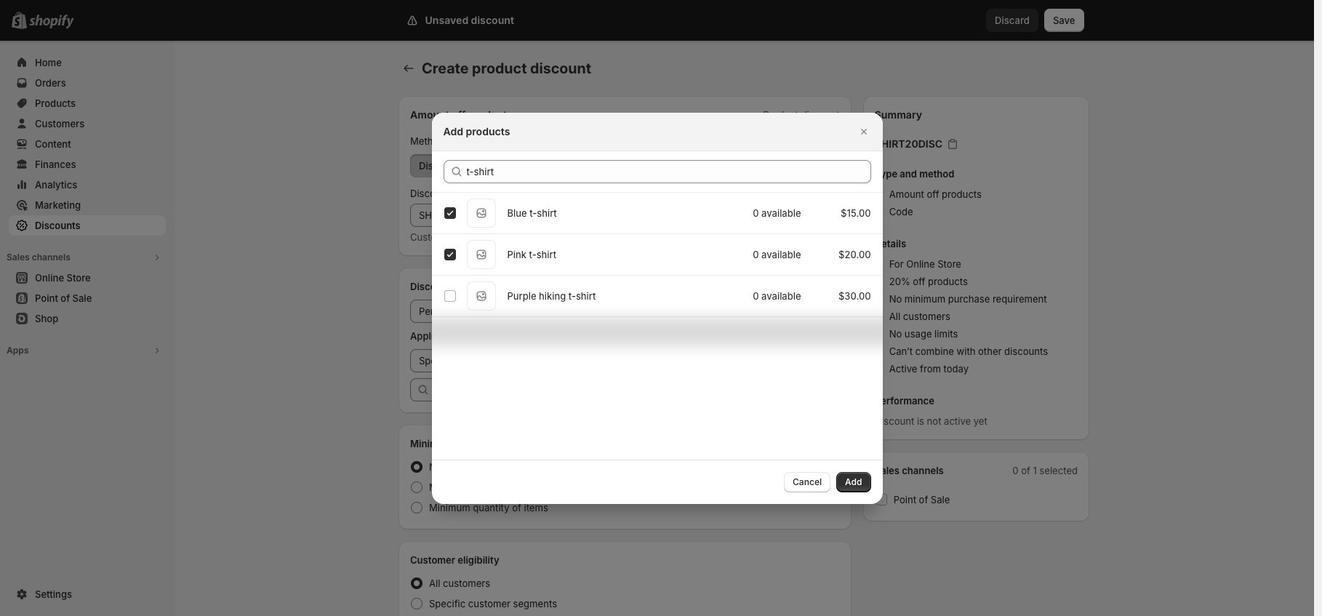 Task type: describe. For each thing, give the bounding box(es) containing it.
shopify image
[[29, 15, 74, 29]]



Task type: locate. For each thing, give the bounding box(es) containing it.
Search products text field
[[467, 160, 871, 183]]

dialog
[[0, 112, 1315, 504]]



Task type: vqa. For each thing, say whether or not it's contained in the screenshot.
'Text Field'
no



